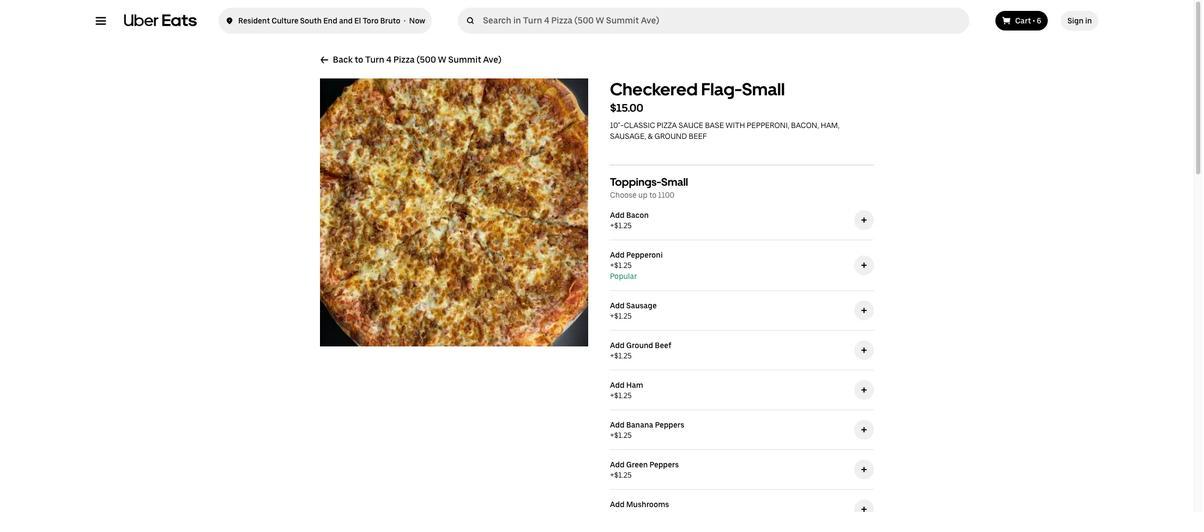 Task type: vqa. For each thing, say whether or not it's contained in the screenshot.
ADD MUSHROOMS
yes



Task type: locate. For each thing, give the bounding box(es) containing it.
+ up add mushrooms
[[610, 471, 615, 480]]

$1.25 down 'banana' in the right bottom of the page
[[615, 431, 632, 440]]

add for add ham + $1.25
[[610, 381, 625, 390]]

peppers right green
[[650, 461, 679, 470]]

back
[[333, 55, 353, 65]]

$1.25 inside add banana peppers + $1.25
[[615, 431, 632, 440]]

Search in Turn 4 Pizza (500 W Summit Ave) text field
[[483, 15, 966, 26]]

small
[[742, 79, 785, 100], [662, 176, 689, 189]]

1 horizontal spatial small
[[742, 79, 785, 100]]

+ down popular
[[610, 312, 615, 321]]

add left 'banana' in the right bottom of the page
[[610, 421, 625, 430]]

1 vertical spatial peppers
[[650, 461, 679, 470]]

$1.25 down sausage
[[615, 312, 632, 321]]

1 + from the top
[[610, 221, 615, 230]]

peppers
[[655, 421, 685, 430], [650, 461, 679, 470]]

$1.25 inside add ground beef + $1.25
[[615, 352, 632, 361]]

0 vertical spatial small
[[742, 79, 785, 100]]

small inside toppings-small choose up to 1100
[[662, 176, 689, 189]]

+ inside add ground beef + $1.25
[[610, 352, 615, 361]]

+ inside the add bacon + $1.25
[[610, 221, 615, 230]]

add inside add ground beef + $1.25
[[610, 341, 625, 350]]

add for add pepperoni + $1.25 popular
[[610, 251, 625, 260]]

toppings-small choose up to 1100
[[610, 176, 689, 200]]

•
[[404, 16, 406, 25], [1033, 16, 1036, 25]]

8 add from the top
[[610, 501, 625, 509]]

(500
[[417, 55, 437, 65]]

3 + from the top
[[610, 312, 615, 321]]

add inside add banana peppers + $1.25
[[610, 421, 625, 430]]

ground
[[655, 132, 687, 141]]

small up 1100
[[662, 176, 689, 189]]

small inside checkered flag-small $15.00
[[742, 79, 785, 100]]

add up popular
[[610, 251, 625, 260]]

to left "turn"
[[355, 55, 364, 65]]

2 add from the top
[[610, 251, 625, 260]]

add left green
[[610, 461, 625, 470]]

$1.25 down ground
[[615, 352, 632, 361]]

$1.25 inside add ham + $1.25
[[615, 392, 632, 400]]

small up pepperoni,
[[742, 79, 785, 100]]

with
[[726, 121, 746, 130]]

add
[[610, 211, 625, 220], [610, 251, 625, 260], [610, 302, 625, 310], [610, 341, 625, 350], [610, 381, 625, 390], [610, 421, 625, 430], [610, 461, 625, 470], [610, 501, 625, 509]]

6 + from the top
[[610, 431, 615, 440]]

add left mushrooms
[[610, 501, 625, 509]]

$1.25 down bacon
[[615, 221, 632, 230]]

add inside the add pepperoni + $1.25 popular
[[610, 251, 625, 260]]

3 $1.25 from the top
[[615, 312, 632, 321]]

1 $1.25 from the top
[[615, 221, 632, 230]]

$1.25 inside add green peppers + $1.25
[[615, 471, 632, 480]]

green
[[627, 461, 648, 470]]

1 add from the top
[[610, 211, 625, 220]]

0 vertical spatial peppers
[[655, 421, 685, 430]]

end
[[324, 16, 338, 25]]

add left ground
[[610, 341, 625, 350]]

5 + from the top
[[610, 392, 615, 400]]

to right up
[[650, 191, 657, 200]]

sign in
[[1068, 16, 1093, 25]]

add pepperoni + $1.25 popular
[[610, 251, 663, 281]]

1 vertical spatial small
[[662, 176, 689, 189]]

uber eats home image
[[124, 14, 197, 27]]

ham
[[627, 381, 644, 390]]

add for add sausage + $1.25
[[610, 302, 625, 310]]

6 add from the top
[[610, 421, 625, 430]]

1 horizontal spatial •
[[1033, 16, 1036, 25]]

ground
[[627, 341, 654, 350]]

checkered flag-small $15.00
[[610, 79, 785, 115]]

$1.25 down ham
[[615, 392, 632, 400]]

peppers right 'banana' in the right bottom of the page
[[655, 421, 685, 430]]

sign
[[1068, 16, 1084, 25]]

1 horizontal spatial to
[[650, 191, 657, 200]]

classic
[[624, 121, 655, 130]]

and
[[339, 16, 353, 25]]

0 horizontal spatial to
[[355, 55, 364, 65]]

+ down choose
[[610, 221, 615, 230]]

+
[[610, 221, 615, 230], [610, 261, 615, 270], [610, 312, 615, 321], [610, 352, 615, 361], [610, 392, 615, 400], [610, 431, 615, 440], [610, 471, 615, 480]]

add inside add ham + $1.25
[[610, 381, 625, 390]]

back to turn 4 pizza (500 w summit ave)
[[333, 55, 502, 65]]

4 $1.25 from the top
[[615, 352, 632, 361]]

up
[[639, 191, 648, 200]]

mushrooms
[[627, 501, 670, 509]]

+ up add ham + $1.25
[[610, 352, 615, 361]]

$1.25 up popular
[[615, 261, 632, 270]]

el
[[355, 16, 361, 25]]

+ inside add ham + $1.25
[[610, 392, 615, 400]]

+ inside the add pepperoni + $1.25 popular
[[610, 261, 615, 270]]

summit
[[449, 55, 482, 65]]

2 • from the left
[[1033, 16, 1036, 25]]

$1.25
[[615, 221, 632, 230], [615, 261, 632, 270], [615, 312, 632, 321], [615, 352, 632, 361], [615, 392, 632, 400], [615, 431, 632, 440], [615, 471, 632, 480]]

pepperoni,
[[747, 121, 790, 130]]

culture
[[272, 16, 299, 25]]

add inside the add bacon + $1.25
[[610, 211, 625, 220]]

add inside add green peppers + $1.25
[[610, 461, 625, 470]]

to
[[355, 55, 364, 65], [650, 191, 657, 200]]

+ up popular
[[610, 261, 615, 270]]

7 add from the top
[[610, 461, 625, 470]]

4 add from the top
[[610, 341, 625, 350]]

2 $1.25 from the top
[[615, 261, 632, 270]]

5 $1.25 from the top
[[615, 392, 632, 400]]

checkered
[[610, 79, 698, 100]]

add bacon + $1.25
[[610, 211, 649, 230]]

6 $1.25 from the top
[[615, 431, 632, 440]]

$1.25 down green
[[615, 471, 632, 480]]

+ down add ham + $1.25
[[610, 431, 615, 440]]

+ up add banana peppers + $1.25 on the bottom right
[[610, 392, 615, 400]]

7 $1.25 from the top
[[615, 471, 632, 480]]

resident culture south end and el toro bruto • now
[[238, 16, 426, 25]]

$1.25 inside the add pepperoni + $1.25 popular
[[615, 261, 632, 270]]

$1.25 inside the add bacon + $1.25
[[615, 221, 632, 230]]

add left sausage
[[610, 302, 625, 310]]

sign in link
[[1062, 11, 1099, 31]]

• left now
[[404, 16, 406, 25]]

• left '6'
[[1033, 16, 1036, 25]]

5 add from the top
[[610, 381, 625, 390]]

3 add from the top
[[610, 302, 625, 310]]

now
[[409, 16, 426, 25]]

0 horizontal spatial •
[[404, 16, 406, 25]]

7 + from the top
[[610, 471, 615, 480]]

add banana peppers + $1.25
[[610, 421, 685, 440]]

add inside add sausage + $1.25
[[610, 302, 625, 310]]

0 horizontal spatial small
[[662, 176, 689, 189]]

add mushrooms
[[610, 501, 670, 509]]

add left bacon
[[610, 211, 625, 220]]

add for add bacon + $1.25
[[610, 211, 625, 220]]

cart • 6
[[1016, 16, 1042, 25]]

+ inside add sausage + $1.25
[[610, 312, 615, 321]]

add left ham
[[610, 381, 625, 390]]

toppings-
[[610, 176, 662, 189]]

2 + from the top
[[610, 261, 615, 270]]

peppers inside add green peppers + $1.25
[[650, 461, 679, 470]]

4 + from the top
[[610, 352, 615, 361]]

1 vertical spatial to
[[650, 191, 657, 200]]

resident
[[238, 16, 270, 25]]

peppers inside add banana peppers + $1.25
[[655, 421, 685, 430]]



Task type: describe. For each thing, give the bounding box(es) containing it.
to inside toppings-small choose up to 1100
[[650, 191, 657, 200]]

deliver to image
[[225, 14, 234, 27]]

add sausage + $1.25
[[610, 302, 657, 321]]

in
[[1086, 16, 1093, 25]]

0 vertical spatial to
[[355, 55, 364, 65]]

base
[[705, 121, 724, 130]]

bacon
[[627, 211, 649, 220]]

1100
[[659, 191, 675, 200]]

6
[[1037, 16, 1042, 25]]

add for add banana peppers + $1.25
[[610, 421, 625, 430]]

pizza
[[657, 121, 677, 130]]

bacon,
[[792, 121, 819, 130]]

ham,
[[821, 121, 840, 130]]

sausage,
[[610, 132, 647, 141]]

w
[[438, 55, 447, 65]]

1 • from the left
[[404, 16, 406, 25]]

peppers for add green peppers
[[650, 461, 679, 470]]

pepperoni
[[627, 251, 663, 260]]

10"-
[[610, 121, 624, 130]]

flag-
[[702, 79, 742, 100]]

choose
[[610, 191, 637, 200]]

toro
[[363, 16, 379, 25]]

add for add green peppers + $1.25
[[610, 461, 625, 470]]

add for add mushrooms
[[610, 501, 625, 509]]

$1.25 inside add sausage + $1.25
[[615, 312, 632, 321]]

banana
[[627, 421, 654, 430]]

10"-classic pizza sauce base with pepperoni, bacon, ham, sausage, & ground beef
[[610, 121, 840, 141]]

bruto
[[380, 16, 401, 25]]

peppers for add banana peppers
[[655, 421, 685, 430]]

add ham + $1.25
[[610, 381, 644, 400]]

+ inside add green peppers + $1.25
[[610, 471, 615, 480]]

beef
[[689, 132, 708, 141]]

popular
[[610, 272, 637, 281]]

pizza
[[394, 55, 415, 65]]

cart
[[1016, 16, 1032, 25]]

add ground beef + $1.25
[[610, 341, 672, 361]]

beef
[[655, 341, 672, 350]]

$15.00
[[610, 101, 644, 115]]

sausage
[[627, 302, 657, 310]]

south
[[300, 16, 322, 25]]

back to turn 4 pizza (500 w summit ave) link
[[320, 55, 502, 65]]

+ inside add banana peppers + $1.25
[[610, 431, 615, 440]]

ave)
[[484, 55, 502, 65]]

sauce
[[679, 121, 704, 130]]

add green peppers + $1.25
[[610, 461, 679, 480]]

turn
[[366, 55, 385, 65]]

4
[[387, 55, 392, 65]]

&
[[648, 132, 653, 141]]

main navigation menu image
[[95, 15, 106, 26]]

add for add ground beef + $1.25
[[610, 341, 625, 350]]



